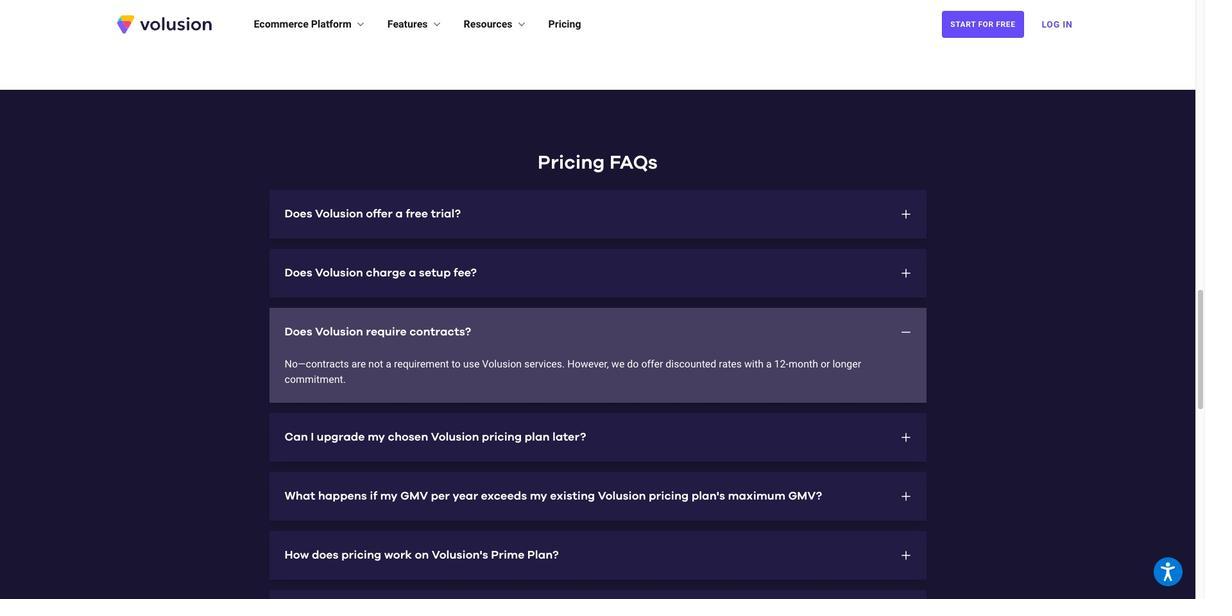 Task type: describe. For each thing, give the bounding box(es) containing it.
not inside no—contracts are not a requirement to use volusion services. however, we do offer discounted rates with a 12-month or longer commitment.
[[369, 358, 384, 371]]

what
[[285, 491, 315, 503]]

volusion inside "button"
[[598, 491, 646, 503]]

log in
[[1042, 19, 1073, 30]]

pricing for pricing faqs
[[538, 153, 605, 173]]

prime
[[491, 550, 525, 562]]

platform
[[311, 18, 352, 30]]

fee?
[[454, 268, 477, 279]]

0 vertical spatial are
[[523, 24, 537, 37]]

what happens if my gmv per year exceeds my existing volusion pricing plan's maximum gmv?
[[285, 491, 823, 503]]

volusion inside "button"
[[315, 268, 363, 279]]

payment
[[623, 24, 663, 37]]

are inside no—contracts are not a requirement to use volusion services. however, we do offer discounted rates with a 12-month or longer commitment.
[[352, 358, 366, 371]]

with
[[745, 358, 764, 371]]

rates
[[719, 358, 742, 371]]

i
[[311, 432, 314, 444]]

my for chosen
[[368, 432, 385, 444]]

a left 12-
[[767, 358, 772, 371]]

gateway
[[666, 24, 704, 37]]

can
[[285, 432, 308, 444]]

pricing for pricing
[[549, 18, 582, 30]]

my for gmv
[[380, 491, 398, 503]]

1 horizontal spatial not
[[540, 24, 554, 37]]

open accessibe: accessibility options, statement and help image
[[1162, 563, 1176, 582]]

a for trial?
[[396, 209, 403, 220]]

for
[[979, 20, 994, 29]]

additional
[[737, 24, 782, 37]]

pricing inside "button"
[[649, 491, 689, 503]]

in
[[1063, 19, 1073, 30]]

free
[[997, 20, 1016, 29]]

volusion's
[[432, 550, 489, 562]]

a for fee?
[[409, 268, 416, 279]]

1 horizontal spatial on
[[557, 24, 569, 37]]

does volusion offer a free trial?
[[285, 209, 461, 220]]

faqs
[[610, 153, 658, 173]]

no—contracts are not a requirement to use volusion services. however, we do offer discounted rates with a 12-month or longer commitment.
[[285, 358, 862, 386]]

0 vertical spatial pricing
[[482, 432, 522, 444]]

1 horizontal spatial if
[[495, 24, 501, 37]]

month
[[789, 358, 819, 371]]

offer inside button
[[366, 209, 393, 220]]

1 horizontal spatial use
[[718, 24, 735, 37]]

no—contracts
[[285, 358, 349, 371]]

does volusion offer a free trial? button
[[269, 190, 927, 239]]

2 vertical spatial pricing
[[342, 550, 382, 562]]

later?
[[553, 432, 586, 444]]

requirement
[[394, 358, 449, 371]]

upgrade
[[317, 432, 365, 444]]

chosen
[[388, 432, 428, 444]]

what happens if my gmv per year exceeds my existing volusion pricing plan's maximum gmv? button
[[269, 473, 927, 521]]

pricing faqs
[[538, 153, 658, 173]]

discounted
[[666, 358, 717, 371]]

resources button
[[464, 17, 528, 32]]

does volusion require contracts?
[[285, 327, 471, 338]]

per
[[431, 491, 450, 503]]

start for free
[[951, 20, 1016, 29]]

may
[[446, 24, 466, 37]]

resources
[[464, 18, 513, 30]]

year
[[453, 491, 478, 503]]

contracts?
[[410, 327, 471, 338]]

preferred
[[579, 24, 621, 37]]

a left preferred
[[571, 24, 577, 37]]



Task type: vqa. For each thing, say whether or not it's contained in the screenshot.
roi
no



Task type: locate. For each thing, give the bounding box(es) containing it.
can i upgrade my chosen volusion pricing plan later? button
[[269, 414, 927, 462]]

volusion
[[315, 209, 363, 220], [315, 268, 363, 279], [315, 327, 363, 338], [482, 358, 522, 371], [431, 432, 479, 444], [598, 491, 646, 503]]

happens
[[318, 491, 367, 503]]

maximum
[[728, 491, 786, 503]]

or right gateway
[[706, 24, 716, 37]]

my
[[368, 432, 385, 444], [380, 491, 398, 503], [530, 491, 548, 503]]

how does pricing work on volusion's prime plan?
[[285, 550, 559, 562]]

1 vertical spatial or
[[821, 358, 831, 371]]

gmv?
[[789, 491, 823, 503]]

1 horizontal spatial pricing
[[482, 432, 522, 444]]

fees
[[424, 24, 444, 37]]

a
[[571, 24, 577, 37], [396, 209, 403, 220], [409, 268, 416, 279], [386, 358, 392, 371], [767, 358, 772, 371]]

are
[[523, 24, 537, 37], [352, 358, 366, 371]]

offer inside no—contracts are not a requirement to use volusion services. however, we do offer discounted rates with a 12-month or longer commitment.
[[642, 358, 664, 371]]

2 horizontal spatial pricing
[[649, 491, 689, 503]]

0 vertical spatial if
[[495, 24, 501, 37]]

pricing right the 'you'
[[549, 18, 582, 30]]

does volusion require contracts? button
[[269, 308, 927, 357]]

does volusion charge a setup fee?
[[285, 268, 477, 279]]

ecommerce
[[254, 18, 309, 30]]

pricing left plan's
[[649, 491, 689, 503]]

exceeds
[[481, 491, 527, 503]]

apply
[[468, 24, 493, 37]]

you
[[504, 24, 520, 37]]

a down require at the bottom of page
[[386, 358, 392, 371]]

are down does volusion require contracts?
[[352, 358, 366, 371]]

services. left the "however,"
[[525, 358, 565, 371]]

offer right do
[[642, 358, 664, 371]]

pricing left plan
[[482, 432, 522, 444]]

pricing
[[549, 18, 582, 30], [538, 153, 605, 173]]

my left existing
[[530, 491, 548, 503]]

pricing right the does
[[342, 550, 382, 562]]

plan
[[525, 432, 550, 444]]

*additional
[[371, 24, 422, 37]]

2 does from the top
[[285, 268, 313, 279]]

log
[[1042, 19, 1061, 30]]

use right to
[[464, 358, 480, 371]]

or
[[706, 24, 716, 37], [821, 358, 831, 371]]

0 vertical spatial or
[[706, 24, 716, 37]]

3 does from the top
[[285, 327, 313, 338]]

on left preferred
[[557, 24, 569, 37]]

0 horizontal spatial services.
[[525, 358, 565, 371]]

does
[[312, 550, 339, 562]]

log in link
[[1035, 10, 1081, 39]]

0 vertical spatial on
[[557, 24, 569, 37]]

if inside "button"
[[370, 491, 378, 503]]

pricing
[[482, 432, 522, 444], [649, 491, 689, 503], [342, 550, 382, 562]]

on
[[557, 24, 569, 37], [415, 550, 429, 562]]

my left gmv
[[380, 491, 398, 503]]

1 does from the top
[[285, 209, 313, 220]]

0 horizontal spatial offer
[[366, 209, 393, 220]]

services. inside no—contracts are not a requirement to use volusion services. however, we do offer discounted rates with a 12-month or longer commitment.
[[525, 358, 565, 371]]

charge
[[366, 268, 406, 279]]

1 vertical spatial not
[[369, 358, 384, 371]]

0 horizontal spatial or
[[706, 24, 716, 37]]

1 horizontal spatial or
[[821, 358, 831, 371]]

if
[[495, 24, 501, 37], [370, 491, 378, 503]]

does for does volusion offer a free trial?
[[285, 209, 313, 220]]

pricing link
[[549, 17, 582, 32]]

how does pricing work on volusion's prime plan? button
[[269, 532, 927, 580]]

1 vertical spatial offer
[[642, 358, 664, 371]]

not down does volusion require contracts?
[[369, 358, 384, 371]]

1 vertical spatial does
[[285, 268, 313, 279]]

0 horizontal spatial are
[[352, 358, 366, 371]]

setup
[[419, 268, 451, 279]]

services. right additional
[[785, 24, 825, 37]]

if right happens
[[370, 491, 378, 503]]

a for to
[[386, 358, 392, 371]]

1 horizontal spatial offer
[[642, 358, 664, 371]]

0 horizontal spatial pricing
[[342, 550, 382, 562]]

0 vertical spatial does
[[285, 209, 313, 220]]

1 vertical spatial use
[[464, 358, 480, 371]]

pricing up does volusion offer a free trial? button
[[538, 153, 605, 173]]

to
[[452, 358, 461, 371]]

existing
[[550, 491, 595, 503]]

plan?
[[528, 550, 559, 562]]

does for does volusion require contracts?
[[285, 327, 313, 338]]

0 horizontal spatial not
[[369, 358, 384, 371]]

however,
[[568, 358, 609, 371]]

a inside button
[[396, 209, 403, 220]]

1 horizontal spatial are
[[523, 24, 537, 37]]

my inside button
[[368, 432, 385, 444]]

1 vertical spatial pricing
[[649, 491, 689, 503]]

trial?
[[431, 209, 461, 220]]

does volusion charge a setup fee? button
[[269, 249, 927, 298]]

commitment.
[[285, 374, 346, 386]]

ecommerce platform button
[[254, 17, 367, 32]]

1 vertical spatial on
[[415, 550, 429, 562]]

0 horizontal spatial use
[[464, 358, 480, 371]]

require
[[366, 327, 407, 338]]

how
[[285, 550, 309, 562]]

services.
[[785, 24, 825, 37], [525, 358, 565, 371]]

features
[[388, 18, 428, 30]]

not right the 'you'
[[540, 24, 554, 37]]

0 vertical spatial pricing
[[549, 18, 582, 30]]

or left the longer on the right bottom
[[821, 358, 831, 371]]

1 vertical spatial pricing
[[538, 153, 605, 173]]

0 horizontal spatial if
[[370, 491, 378, 503]]

features button
[[388, 17, 443, 32]]

1 vertical spatial if
[[370, 491, 378, 503]]

0 horizontal spatial on
[[415, 550, 429, 562]]

can i upgrade my chosen volusion pricing plan later?
[[285, 432, 586, 444]]

does for does volusion charge a setup fee?
[[285, 268, 313, 279]]

0 vertical spatial use
[[718, 24, 735, 37]]

on right the work
[[415, 550, 429, 562]]

on inside button
[[415, 550, 429, 562]]

does
[[285, 209, 313, 220], [285, 268, 313, 279], [285, 327, 313, 338]]

start for free link
[[943, 11, 1025, 38]]

not
[[540, 24, 554, 37], [369, 358, 384, 371]]

1 horizontal spatial services.
[[785, 24, 825, 37]]

work
[[384, 550, 412, 562]]

we
[[612, 358, 625, 371]]

a inside "button"
[[409, 268, 416, 279]]

gmv
[[401, 491, 428, 503]]

or inside no—contracts are not a requirement to use volusion services. however, we do offer discounted rates with a 12-month or longer commitment.
[[821, 358, 831, 371]]

0 vertical spatial offer
[[366, 209, 393, 220]]

use
[[718, 24, 735, 37], [464, 358, 480, 371]]

use inside no—contracts are not a requirement to use volusion services. however, we do offer discounted rates with a 12-month or longer commitment.
[[464, 358, 480, 371]]

a left 'setup'
[[409, 268, 416, 279]]

*additional fees may apply if you are not on a preferred payment gateway or use additional services.
[[371, 24, 825, 37]]

offer
[[366, 209, 393, 220], [642, 358, 664, 371]]

ecommerce platform
[[254, 18, 352, 30]]

if left the 'you'
[[495, 24, 501, 37]]

free
[[406, 209, 428, 220]]

longer
[[833, 358, 862, 371]]

2 vertical spatial does
[[285, 327, 313, 338]]

my left 'chosen'
[[368, 432, 385, 444]]

does inside "button"
[[285, 268, 313, 279]]

1 vertical spatial are
[[352, 358, 366, 371]]

start
[[951, 20, 977, 29]]

use left additional
[[718, 24, 735, 37]]

are right the 'you'
[[523, 24, 537, 37]]

plan's
[[692, 491, 726, 503]]

0 vertical spatial services.
[[785, 24, 825, 37]]

offer left free
[[366, 209, 393, 220]]

0 vertical spatial not
[[540, 24, 554, 37]]

12-
[[775, 358, 789, 371]]

volusion inside no—contracts are not a requirement to use volusion services. however, we do offer discounted rates with a 12-month or longer commitment.
[[482, 358, 522, 371]]

a left free
[[396, 209, 403, 220]]

1 vertical spatial services.
[[525, 358, 565, 371]]

do
[[628, 358, 639, 371]]



